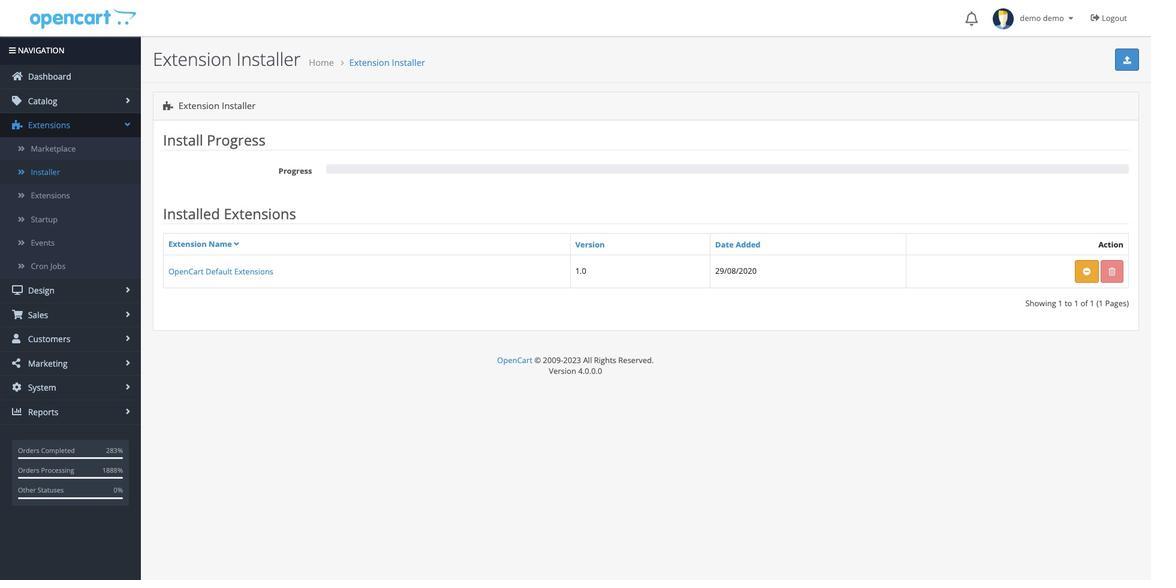 Task type: describe. For each thing, give the bounding box(es) containing it.
orders for orders processing
[[18, 466, 39, 475]]

extension up puzzle piece icon
[[153, 47, 232, 71]]

extension installer link
[[349, 56, 425, 68]]

extension right home
[[349, 56, 390, 68]]

jobs
[[50, 261, 66, 272]]

user image
[[12, 334, 23, 344]]

29/08/2020
[[715, 265, 757, 276]]

to
[[1065, 298, 1072, 309]]

date added
[[715, 239, 761, 250]]

startup link
[[0, 208, 141, 231]]

version link
[[575, 239, 605, 250]]

caret down image
[[1066, 14, 1076, 22]]

reports
[[26, 407, 58, 418]]

opencart © 2009-2023 all rights reserved. version 4.0.0.0
[[497, 355, 654, 377]]

sales link
[[0, 303, 141, 327]]

1 1 from the left
[[1058, 298, 1063, 309]]

date
[[715, 239, 734, 250]]

extension right puzzle piece icon
[[179, 100, 219, 112]]

system link
[[0, 376, 141, 400]]

puzzle piece image
[[12, 120, 23, 130]]

opencart link
[[497, 355, 532, 366]]

demo demo link
[[987, 0, 1082, 36]]

home image
[[12, 71, 23, 81]]

default
[[206, 266, 232, 277]]

dashboard link
[[0, 65, 141, 89]]

2023
[[563, 355, 581, 366]]

showing 1 to 1 of 1 (1 pages)
[[1025, 298, 1129, 309]]

puzzle piece image
[[163, 102, 173, 110]]

events link
[[0, 231, 141, 255]]

action
[[1098, 239, 1124, 250]]

cron jobs link
[[0, 255, 141, 278]]

rights
[[594, 355, 616, 366]]

reserved.
[[618, 355, 654, 366]]

home
[[309, 56, 334, 68]]

extensions right the default
[[234, 266, 273, 277]]

opencart image
[[28, 7, 136, 29]]

2009-
[[543, 355, 563, 366]]

extensions up name
[[224, 204, 296, 223]]

customers
[[26, 334, 70, 345]]

upload image
[[1123, 56, 1131, 64]]

0 vertical spatial progress
[[207, 130, 266, 150]]

0%
[[114, 486, 123, 495]]

desktop image
[[12, 285, 23, 295]]

customers link
[[0, 328, 141, 351]]

283%
[[106, 446, 123, 455]]

installer link
[[0, 161, 141, 184]]

uninstall image
[[1083, 268, 1091, 276]]

2 1 from the left
[[1074, 298, 1079, 309]]

3 1 from the left
[[1090, 298, 1094, 309]]

share alt image
[[12, 358, 23, 368]]

©
[[534, 355, 541, 366]]

cron
[[31, 261, 48, 272]]

other statuses
[[18, 486, 64, 495]]

install progress
[[163, 130, 266, 150]]

1888%
[[102, 466, 123, 475]]

dashboard
[[26, 71, 71, 82]]

catalog link
[[0, 89, 141, 113]]

(1
[[1097, 298, 1103, 309]]

installer inside 'link'
[[31, 167, 60, 178]]

opencart for opencart © 2009-2023 all rights reserved. version 4.0.0.0
[[497, 355, 532, 366]]

marketplace link
[[0, 137, 141, 161]]

navigation
[[16, 45, 64, 56]]

orders completed
[[18, 446, 75, 455]]

extension name link
[[168, 239, 239, 250]]



Task type: locate. For each thing, give the bounding box(es) containing it.
1
[[1058, 298, 1063, 309], [1074, 298, 1079, 309], [1090, 298, 1094, 309]]

0 vertical spatial version
[[575, 239, 605, 250]]

opencart down extension name
[[168, 266, 204, 277]]

showing
[[1025, 298, 1056, 309]]

reports link
[[0, 401, 141, 424]]

catalog
[[26, 95, 57, 107]]

install
[[163, 130, 203, 150]]

startup
[[31, 214, 58, 225]]

orders for orders completed
[[18, 446, 39, 455]]

1 extensions link from the top
[[0, 114, 141, 137]]

opencart default extensions
[[168, 266, 273, 277]]

1 horizontal spatial 1
[[1074, 298, 1079, 309]]

name
[[209, 239, 232, 250]]

extensions link down 'catalog' link
[[0, 114, 141, 137]]

demo right demo demo image
[[1020, 13, 1041, 23]]

extension down installed
[[168, 239, 207, 250]]

2 demo from the left
[[1043, 13, 1064, 23]]

0 vertical spatial extensions link
[[0, 114, 141, 137]]

4.0.0.0
[[578, 366, 602, 377]]

orders up other
[[18, 466, 39, 475]]

1 vertical spatial progress
[[278, 165, 312, 176]]

2 horizontal spatial 1
[[1090, 298, 1094, 309]]

1 vertical spatial orders
[[18, 466, 39, 475]]

1 orders from the top
[[18, 446, 39, 455]]

extension
[[153, 47, 232, 71], [349, 56, 390, 68], [179, 100, 219, 112], [168, 239, 207, 250]]

1 demo from the left
[[1020, 13, 1041, 23]]

opencart default extensions link
[[168, 266, 273, 277]]

cron jobs
[[31, 261, 66, 272]]

system
[[26, 382, 56, 394]]

extensions up startup
[[31, 190, 70, 201]]

processing
[[41, 466, 74, 475]]

0 vertical spatial orders
[[18, 446, 39, 455]]

version inside "opencart © 2009-2023 all rights reserved. version 4.0.0.0"
[[549, 366, 576, 377]]

opencart
[[168, 266, 204, 277], [497, 355, 532, 366]]

extensions link up startup
[[0, 184, 141, 208]]

1 left to
[[1058, 298, 1063, 309]]

extensions up "marketplace"
[[26, 120, 70, 131]]

orders processing
[[18, 466, 74, 475]]

installed
[[163, 204, 220, 223]]

opencart left ©
[[497, 355, 532, 366]]

statuses
[[38, 486, 64, 495]]

chart bar image
[[12, 407, 23, 417]]

bars image
[[9, 47, 16, 55]]

cog image
[[12, 383, 23, 392]]

opencart inside "opencart © 2009-2023 all rights reserved. version 4.0.0.0"
[[497, 355, 532, 366]]

marketing link
[[0, 352, 141, 376]]

progress
[[207, 130, 266, 150], [278, 165, 312, 176]]

home link
[[309, 56, 334, 68]]

0 horizontal spatial 1
[[1058, 298, 1063, 309]]

design link
[[0, 279, 141, 303]]

1 vertical spatial extensions link
[[0, 184, 141, 208]]

demo demo
[[1014, 13, 1066, 23]]

version
[[575, 239, 605, 250], [549, 366, 576, 377]]

version up 1.0
[[575, 239, 605, 250]]

events
[[31, 237, 55, 248]]

opencart for opencart default extensions
[[168, 266, 204, 277]]

installed extensions
[[163, 204, 296, 223]]

2 extensions link from the top
[[0, 184, 141, 208]]

extension name
[[168, 239, 232, 250]]

1 left (1
[[1090, 298, 1094, 309]]

orders
[[18, 446, 39, 455], [18, 466, 39, 475]]

added
[[736, 239, 761, 250]]

0 vertical spatial opencart
[[168, 266, 204, 277]]

0 horizontal spatial demo
[[1020, 13, 1041, 23]]

1 horizontal spatial demo
[[1043, 13, 1064, 23]]

version down 2009-
[[549, 366, 576, 377]]

design
[[26, 285, 55, 296]]

0 horizontal spatial opencart
[[168, 266, 204, 277]]

completed
[[41, 446, 75, 455]]

other
[[18, 486, 36, 495]]

demo
[[1020, 13, 1041, 23], [1043, 13, 1064, 23]]

0 horizontal spatial progress
[[207, 130, 266, 150]]

extension installer
[[153, 47, 301, 71], [349, 56, 425, 68], [176, 100, 256, 112]]

1 horizontal spatial opencart
[[497, 355, 532, 366]]

1 horizontal spatial progress
[[278, 165, 312, 176]]

marketplace
[[31, 143, 76, 154]]

marketing
[[26, 358, 68, 369]]

orders up 'orders processing'
[[18, 446, 39, 455]]

date added link
[[715, 239, 761, 250]]

shopping cart image
[[12, 310, 23, 319]]

demo left caret down icon
[[1043, 13, 1064, 23]]

sales
[[26, 309, 48, 321]]

bell image
[[965, 11, 978, 26]]

demo demo image
[[993, 8, 1014, 29]]

tag image
[[12, 96, 23, 105]]

all
[[583, 355, 592, 366]]

1 vertical spatial opencart
[[497, 355, 532, 366]]

1 left of
[[1074, 298, 1079, 309]]

logout link
[[1082, 0, 1139, 36]]

1.0
[[575, 265, 586, 276]]

2 orders from the top
[[18, 466, 39, 475]]

1 vertical spatial version
[[549, 366, 576, 377]]

pages)
[[1105, 298, 1129, 309]]

extensions
[[26, 120, 70, 131], [31, 190, 70, 201], [224, 204, 296, 223], [234, 266, 273, 277]]

logout
[[1102, 13, 1127, 23]]

installer
[[237, 47, 301, 71], [392, 56, 425, 68], [222, 100, 256, 112], [31, 167, 60, 178]]

of
[[1081, 298, 1088, 309]]

sign out alt image
[[1091, 13, 1100, 22]]

extensions link
[[0, 114, 141, 137], [0, 184, 141, 208]]



Task type: vqa. For each thing, say whether or not it's contained in the screenshot.
Information inside Terms & Conditions Delivery Information About Us Privacy Policy
no



